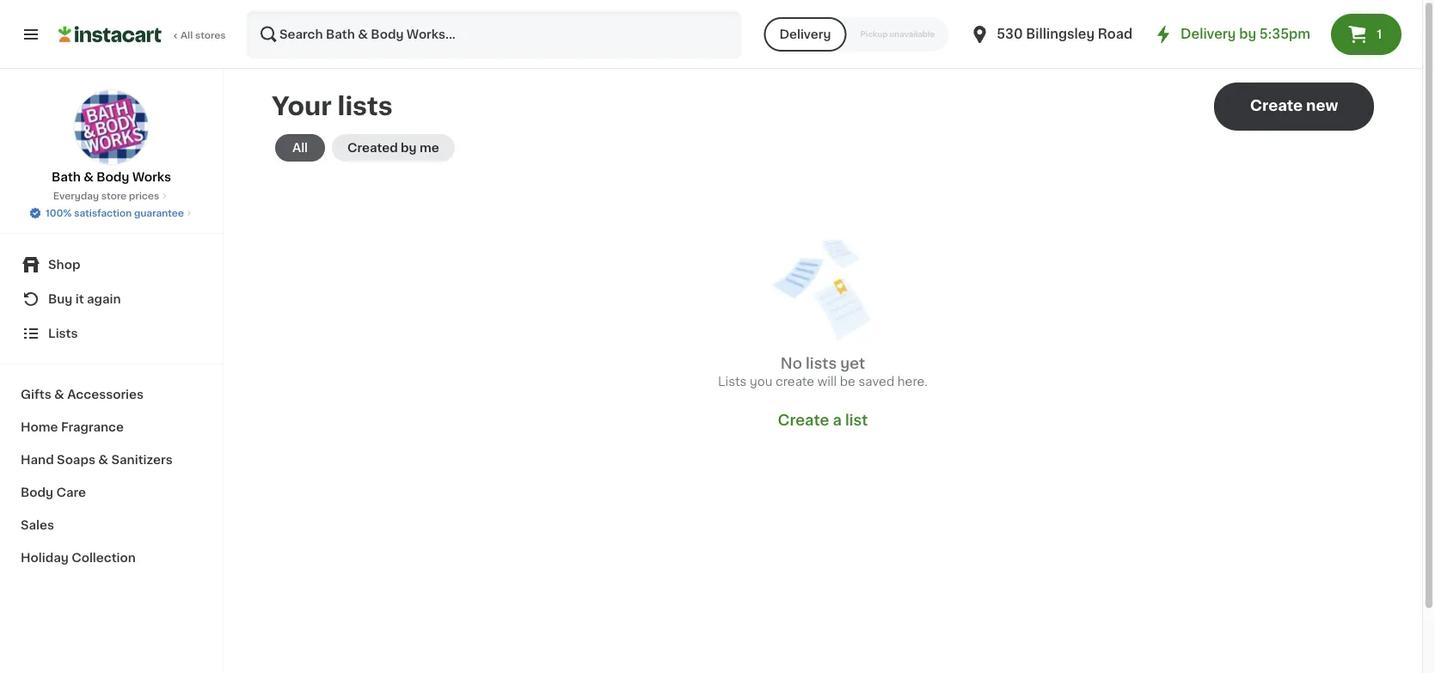 Task type: vqa. For each thing, say whether or not it's contained in the screenshot.
"promo" at left
no



Task type: locate. For each thing, give the bounding box(es) containing it.
1 horizontal spatial delivery
[[1181, 28, 1236, 40]]

100% satisfaction guarantee
[[46, 209, 184, 218]]

0 horizontal spatial all
[[181, 31, 193, 40]]

all inside button
[[292, 142, 308, 154]]

by inside button
[[401, 142, 417, 154]]

1 vertical spatial all
[[292, 142, 308, 154]]

all stores link
[[58, 10, 227, 58]]

delivery for delivery
[[780, 28, 831, 40]]

bath
[[52, 171, 81, 183]]

all stores
[[181, 31, 226, 40]]

body down hand
[[21, 487, 53, 499]]

hand soaps & sanitizers link
[[10, 444, 212, 476]]

stores
[[195, 31, 226, 40]]

lists left you
[[718, 376, 747, 388]]

0 horizontal spatial delivery
[[780, 28, 831, 40]]

0 horizontal spatial body
[[21, 487, 53, 499]]

& for bath
[[84, 171, 94, 183]]

1 vertical spatial lists
[[718, 376, 747, 388]]

0 vertical spatial all
[[181, 31, 193, 40]]

& inside the hand soaps & sanitizers link
[[98, 454, 108, 466]]

530 billingsley road
[[997, 28, 1133, 40]]

all
[[181, 31, 193, 40], [292, 142, 308, 154]]

body care link
[[10, 476, 212, 509]]

&
[[84, 171, 94, 183], [54, 389, 64, 401], [98, 454, 108, 466]]

body up 'store'
[[97, 171, 129, 183]]

home
[[21, 421, 58, 433]]

me
[[420, 142, 439, 154]]

create for create new
[[1250, 98, 1303, 113]]

& right the bath
[[84, 171, 94, 183]]

0 vertical spatial &
[[84, 171, 94, 183]]

store
[[101, 191, 127, 201]]

0 horizontal spatial create
[[778, 413, 829, 428]]

0 horizontal spatial lists
[[48, 328, 78, 340]]

1 horizontal spatial lists
[[806, 357, 837, 371]]

satisfaction
[[74, 209, 132, 218]]

by left '5:35pm'
[[1240, 28, 1257, 40]]

everyday store prices link
[[53, 189, 170, 203]]

0 vertical spatial lists
[[338, 94, 393, 119]]

5:35pm
[[1260, 28, 1311, 40]]

create inside button
[[1250, 98, 1303, 113]]

sales link
[[10, 509, 212, 542]]

holiday collection
[[21, 552, 136, 564]]

by for delivery
[[1240, 28, 1257, 40]]

shop link
[[10, 248, 212, 282]]

1 horizontal spatial &
[[84, 171, 94, 183]]

lists
[[48, 328, 78, 340], [718, 376, 747, 388]]

& right gifts
[[54, 389, 64, 401]]

create
[[1250, 98, 1303, 113], [778, 413, 829, 428]]

created by me
[[347, 142, 439, 154]]

delivery by 5:35pm link
[[1153, 24, 1311, 45]]

1 horizontal spatial body
[[97, 171, 129, 183]]

a
[[833, 413, 842, 428]]

no lists yet lists you create will be saved here.
[[718, 357, 928, 388]]

0 horizontal spatial by
[[401, 142, 417, 154]]

billingsley
[[1026, 28, 1095, 40]]

2 vertical spatial &
[[98, 454, 108, 466]]

& for gifts
[[54, 389, 64, 401]]

& inside gifts & accessories link
[[54, 389, 64, 401]]

create new
[[1250, 98, 1339, 113]]

by left me
[[401, 142, 417, 154]]

body
[[97, 171, 129, 183], [21, 487, 53, 499]]

accessories
[[67, 389, 144, 401]]

0 horizontal spatial lists
[[338, 94, 393, 119]]

all down your
[[292, 142, 308, 154]]

all left the stores
[[181, 31, 193, 40]]

delivery inside button
[[780, 28, 831, 40]]

0 horizontal spatial &
[[54, 389, 64, 401]]

create left the new
[[1250, 98, 1303, 113]]

prices
[[129, 191, 159, 201]]

1 vertical spatial by
[[401, 142, 417, 154]]

lists down buy
[[48, 328, 78, 340]]

1 horizontal spatial create
[[1250, 98, 1303, 113]]

0 vertical spatial by
[[1240, 28, 1257, 40]]

2 horizontal spatial &
[[98, 454, 108, 466]]

sales
[[21, 519, 54, 532]]

no
[[781, 357, 802, 371]]

None search field
[[246, 10, 742, 58]]

1 vertical spatial create
[[778, 413, 829, 428]]

works
[[132, 171, 171, 183]]

1 vertical spatial lists
[[806, 357, 837, 371]]

created
[[347, 142, 398, 154]]

lists up will
[[806, 357, 837, 371]]

0 vertical spatial lists
[[48, 328, 78, 340]]

it
[[75, 293, 84, 305]]

home fragrance
[[21, 421, 124, 433]]

collection
[[72, 552, 136, 564]]

yet
[[841, 357, 865, 371]]

lists
[[338, 94, 393, 119], [806, 357, 837, 371]]

be
[[840, 376, 856, 388]]

gifts & accessories link
[[10, 378, 212, 411]]

create a list link
[[778, 411, 868, 430]]

delivery
[[1181, 28, 1236, 40], [780, 28, 831, 40]]

1 horizontal spatial lists
[[718, 376, 747, 388]]

& right soaps
[[98, 454, 108, 466]]

instacart logo image
[[58, 24, 162, 45]]

by
[[1240, 28, 1257, 40], [401, 142, 417, 154]]

create new button
[[1214, 83, 1374, 131]]

shop
[[48, 259, 80, 271]]

everyday store prices
[[53, 191, 159, 201]]

saved
[[859, 376, 895, 388]]

1 horizontal spatial all
[[292, 142, 308, 154]]

buy it again
[[48, 293, 121, 305]]

1 vertical spatial &
[[54, 389, 64, 401]]

here.
[[898, 376, 928, 388]]

1 horizontal spatial by
[[1240, 28, 1257, 40]]

& inside bath & body works link
[[84, 171, 94, 183]]

service type group
[[764, 17, 949, 52]]

lists for no
[[806, 357, 837, 371]]

hand soaps & sanitizers
[[21, 454, 173, 466]]

0 vertical spatial create
[[1250, 98, 1303, 113]]

lists inside no lists yet lists you create will be saved here.
[[806, 357, 837, 371]]

lists up created
[[338, 94, 393, 119]]

create left 'a' on the right bottom
[[778, 413, 829, 428]]

100%
[[46, 209, 72, 218]]



Task type: describe. For each thing, give the bounding box(es) containing it.
delivery button
[[764, 17, 847, 52]]

road
[[1098, 28, 1133, 40]]

new
[[1307, 98, 1339, 113]]

bath & body works link
[[52, 89, 171, 186]]

by for created
[[401, 142, 417, 154]]

will
[[818, 376, 837, 388]]

all button
[[275, 134, 325, 162]]

1 vertical spatial body
[[21, 487, 53, 499]]

530 billingsley road button
[[970, 10, 1133, 58]]

bath & body works
[[52, 171, 171, 183]]

delivery by 5:35pm
[[1181, 28, 1311, 40]]

you
[[750, 376, 773, 388]]

create
[[776, 376, 815, 388]]

create for create a list
[[778, 413, 829, 428]]

body care
[[21, 487, 86, 499]]

bath & body works logo image
[[74, 89, 149, 165]]

everyday
[[53, 191, 99, 201]]

1 button
[[1331, 14, 1402, 55]]

gifts
[[21, 389, 51, 401]]

delivery for delivery by 5:35pm
[[1181, 28, 1236, 40]]

0 vertical spatial body
[[97, 171, 129, 183]]

create a list
[[778, 413, 868, 428]]

lists inside no lists yet lists you create will be saved here.
[[718, 376, 747, 388]]

lists for your
[[338, 94, 393, 119]]

guarantee
[[134, 209, 184, 218]]

Search field
[[248, 12, 740, 57]]

care
[[56, 487, 86, 499]]

created by me button
[[332, 134, 455, 162]]

100% satisfaction guarantee button
[[28, 203, 194, 220]]

hand
[[21, 454, 54, 466]]

soaps
[[57, 454, 95, 466]]

list
[[845, 413, 868, 428]]

1
[[1377, 28, 1382, 40]]

gifts & accessories
[[21, 389, 144, 401]]

all for all
[[292, 142, 308, 154]]

holiday
[[21, 552, 69, 564]]

buy
[[48, 293, 73, 305]]

530
[[997, 28, 1023, 40]]

lists link
[[10, 317, 212, 351]]

all for all stores
[[181, 31, 193, 40]]

sanitizers
[[111, 454, 173, 466]]

home fragrance link
[[10, 411, 212, 444]]

buy it again link
[[10, 282, 212, 317]]

holiday collection link
[[10, 542, 212, 575]]

your lists
[[272, 94, 393, 119]]

fragrance
[[61, 421, 124, 433]]

your
[[272, 94, 332, 119]]

again
[[87, 293, 121, 305]]



